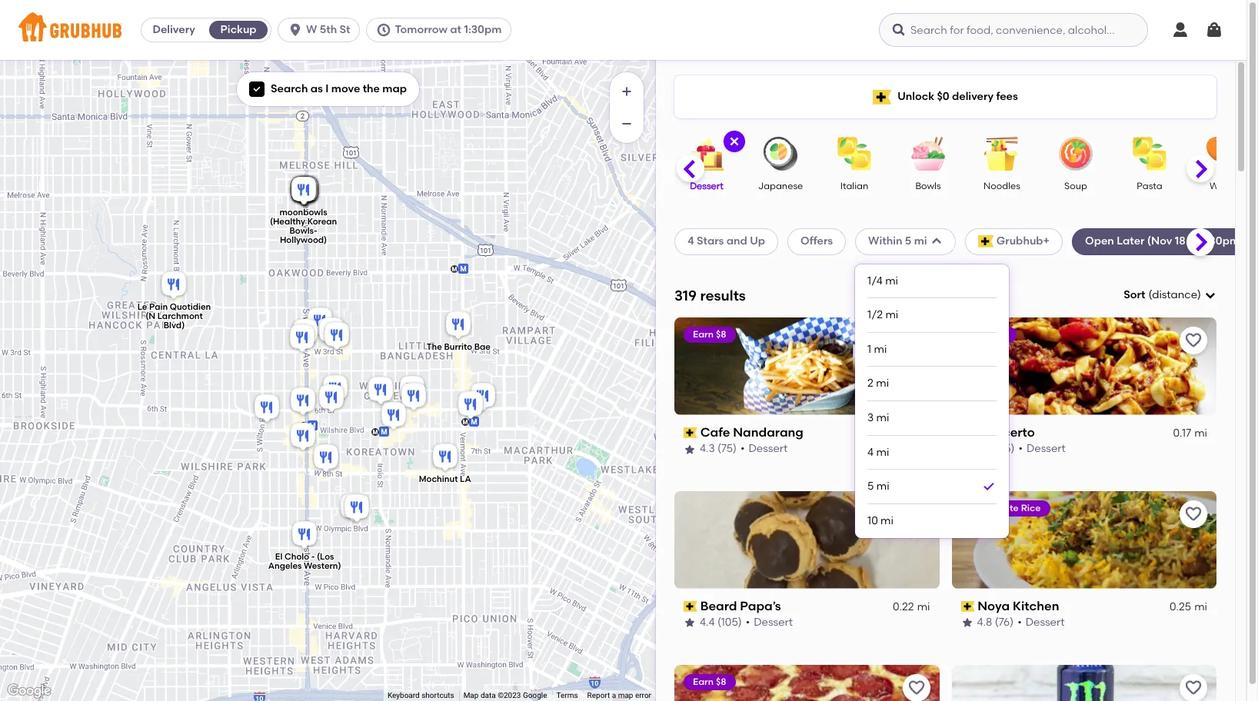 Task type: vqa. For each thing, say whether or not it's contained in the screenshot.
you'd to the middle
no



Task type: locate. For each thing, give the bounding box(es) containing it.
0 vertical spatial save this restaurant image
[[1184, 505, 1203, 523]]

• dessert for papa's
[[746, 616, 793, 629]]

0 vertical spatial at
[[450, 23, 461, 36]]

free white rice
[[970, 503, 1041, 513]]

search
[[271, 82, 308, 95]]

ben's fast food image
[[290, 175, 320, 208]]

up
[[750, 235, 765, 248]]

noya
[[978, 599, 1010, 613]]

grubhub plus flag logo image for grubhub+
[[978, 236, 993, 248]]

japanese image
[[754, 137, 807, 171]]

1 horizontal spatial 4
[[867, 446, 874, 459]]

the
[[426, 342, 442, 352]]

2
[[867, 377, 874, 390]]

3 mi
[[867, 411, 889, 424]]

•
[[741, 442, 745, 456], [1018, 442, 1023, 456], [746, 616, 750, 629], [1017, 616, 1022, 629]]

bowls image
[[901, 137, 955, 171]]

1 vertical spatial earn $8
[[693, 676, 726, 687]]

1/4 mi
[[867, 274, 898, 287]]

3
[[867, 411, 874, 424]]

subscription pass image left concerto
[[961, 428, 974, 438]]

w 5th st
[[306, 23, 350, 36]]

report
[[587, 691, 610, 700]]

(
[[1148, 288, 1152, 301]]

(n
[[145, 312, 155, 322]]

mi right 3 on the right bottom of page
[[876, 411, 889, 424]]

and
[[727, 235, 747, 248]]

0 vertical spatial grubhub plus flag logo image
[[873, 90, 891, 104]]

mi inside option
[[876, 480, 889, 493]]

4.3 (75)
[[700, 442, 737, 456]]

at right 18
[[1188, 235, 1200, 248]]

mi right 10
[[881, 515, 894, 528]]

at left 1:30pm
[[450, 23, 461, 36]]

earn $10
[[970, 329, 1007, 340]]

minus icon image
[[619, 116, 634, 131]]

1 horizontal spatial at
[[1188, 235, 1200, 248]]

earn $8
[[693, 329, 726, 340], [693, 676, 726, 687]]

subscription pass image for noya kitchen
[[961, 601, 974, 612]]

subscription pass image
[[684, 428, 697, 438], [961, 428, 974, 438], [684, 601, 697, 612], [961, 601, 974, 612]]

0.17
[[1173, 427, 1191, 440]]

2 $8 from the top
[[716, 676, 726, 687]]

the dolly llama image
[[290, 317, 320, 351]]

google
[[523, 691, 547, 700]]

yogurtland image
[[455, 389, 486, 423]]

mi for 5 mi
[[876, 480, 889, 493]]

noodles
[[984, 181, 1020, 191]]

2 mi
[[867, 377, 889, 390]]

subscription pass image left noya
[[961, 601, 974, 612]]

within 5 mi
[[868, 235, 927, 248]]

cafe nandarang
[[700, 425, 804, 440]]

(45) • dessert
[[995, 442, 1066, 456]]

mi right 0.17
[[1194, 427, 1207, 440]]

1/2
[[867, 309, 883, 322]]

plus icon image
[[619, 84, 634, 99]]

$8 down 4.4 (105)
[[716, 676, 726, 687]]

crafted donuts image
[[251, 392, 282, 426]]

toe bang cafe image
[[396, 374, 427, 408]]

• dessert
[[741, 442, 788, 456], [746, 616, 793, 629], [1017, 616, 1065, 629]]

1 vertical spatial 4
[[867, 446, 874, 459]]

mochinut
[[419, 475, 457, 485]]

1 vertical spatial 5
[[867, 480, 874, 493]]

report a map error link
[[587, 691, 651, 700]]

grubhub plus flag logo image left the unlock
[[873, 90, 891, 104]]

1 horizontal spatial map
[[618, 691, 633, 700]]

mi right 1/4
[[885, 274, 898, 287]]

0 horizontal spatial 4
[[687, 235, 694, 248]]

5 mi
[[867, 480, 889, 493]]

dessert down papa's
[[754, 616, 793, 629]]

mi right the 0.12
[[917, 427, 930, 440]]

the burrito bae image
[[443, 309, 473, 343]]

mi for 3 mi
[[876, 411, 889, 424]]

st
[[340, 23, 350, 36]]

fees
[[996, 90, 1018, 103]]

el
[[275, 552, 282, 562]]

dessert for noya kitchen
[[1026, 616, 1065, 629]]

star icon image
[[684, 443, 696, 456], [684, 617, 696, 629], [961, 617, 973, 629]]

slurpin' ramen bar image
[[310, 442, 341, 476]]

5th
[[320, 23, 337, 36]]

dessert down kitchen
[[1026, 616, 1065, 629]]

0 horizontal spatial at
[[450, 23, 461, 36]]

la
[[460, 475, 471, 485]]

mi up 10 mi
[[876, 480, 889, 493]]

soup image
[[1049, 137, 1103, 171]]

fat tomato pizza logo image
[[674, 665, 939, 701]]

5 inside option
[[867, 480, 874, 493]]

save this restaurant image inside button
[[1184, 505, 1203, 523]]

1 horizontal spatial grubhub plus flag logo image
[[978, 236, 993, 248]]

moonbowls (healthy korean bowls- hollywood)
[[269, 208, 337, 245]]

grubhub plus flag logo image left grubhub+
[[978, 236, 993, 248]]

main navigation navigation
[[0, 0, 1247, 60]]

1 $8 from the top
[[716, 329, 726, 340]]

earn for concerto
[[970, 329, 991, 340]]

at
[[450, 23, 461, 36], [1188, 235, 1200, 248]]

svg image inside tomorrow at 1:30pm button
[[376, 22, 392, 38]]

(nov
[[1147, 235, 1172, 248]]

check icon image
[[981, 479, 997, 495]]

• down beard papa's
[[746, 616, 750, 629]]

bowls-
[[289, 226, 317, 236]]

earn down 319 results
[[693, 329, 714, 340]]

star icon image left 4.3
[[684, 443, 696, 456]]

$10
[[993, 329, 1007, 340]]

0 vertical spatial 5
[[905, 235, 911, 248]]

$0
[[937, 90, 949, 103]]

mi right within
[[914, 235, 927, 248]]

7-star liquor & market logo image
[[952, 665, 1217, 701]]

4 inside list box
[[867, 446, 874, 459]]

• for noya kitchen
[[1017, 616, 1022, 629]]

0.12 mi
[[895, 427, 930, 440]]

5
[[905, 235, 911, 248], [867, 480, 874, 493]]

svg image
[[1205, 21, 1223, 39], [376, 22, 392, 38], [891, 22, 907, 38], [728, 135, 741, 148], [1204, 289, 1217, 302]]

• right '(45)'
[[1018, 442, 1023, 456]]

bevvy image
[[288, 175, 319, 208]]

as
[[311, 82, 323, 95]]

mi for 1 mi
[[874, 343, 887, 356]]

none field containing sort
[[1124, 288, 1217, 303]]

list box
[[867, 264, 997, 538]]

• dessert down kitchen
[[1017, 616, 1065, 629]]

italian image
[[827, 137, 881, 171]]

5 right within
[[905, 235, 911, 248]]

boba time image
[[398, 381, 429, 414]]

319
[[674, 287, 697, 304]]

wasabi japanese noodle house image
[[378, 400, 409, 434]]

earn left $10
[[970, 329, 991, 340]]

4 for 4 mi
[[867, 446, 874, 459]]

grubhub plus flag logo image
[[873, 90, 891, 104], [978, 236, 993, 248]]

1 vertical spatial grubhub plus flag logo image
[[978, 236, 993, 248]]

desserts now image
[[290, 175, 320, 208]]

svg image inside w 5th st button
[[288, 22, 303, 38]]

• for beard papa's
[[746, 616, 750, 629]]

0 vertical spatial earn $8
[[693, 329, 726, 340]]

dessert
[[690, 181, 723, 191], [749, 442, 788, 456], [1027, 442, 1066, 456], [754, 616, 793, 629], [1026, 616, 1065, 629]]

save this restaurant image
[[907, 331, 925, 350], [1184, 331, 1203, 350], [907, 679, 925, 697]]

1 vertical spatial $8
[[716, 676, 726, 687]]

bowls
[[915, 181, 941, 191]]

0 vertical spatial map
[[382, 82, 407, 95]]

earn down 4.4 on the right bottom of page
[[693, 676, 714, 687]]

0 horizontal spatial map
[[382, 82, 407, 95]]

dessert right '(45)'
[[1027, 442, 1066, 456]]

• dessert down nandarang at bottom
[[741, 442, 788, 456]]

$8 down results
[[716, 329, 726, 340]]

white
[[992, 503, 1019, 513]]

mi right 2 on the bottom right of the page
[[876, 377, 889, 390]]

earn $8 down 319 results
[[693, 329, 726, 340]]

map data ©2023 google
[[463, 691, 547, 700]]

0 horizontal spatial 5
[[867, 480, 874, 493]]

el cholo - (los angeles western)
[[268, 552, 341, 571]]

mi right 0.22
[[917, 601, 930, 614]]

dessert down nandarang at bottom
[[749, 442, 788, 456]]

shortcuts
[[422, 691, 454, 700]]

mi for 0.17 mi
[[1194, 427, 1207, 440]]

mi for 10 mi
[[881, 515, 894, 528]]

rice
[[1021, 503, 1041, 513]]

mochinut la image
[[429, 441, 460, 475]]

star icon image left 4.4 on the right bottom of page
[[684, 617, 696, 629]]

save this restaurant image for cafe nandarang
[[907, 331, 925, 350]]

mi for 1/4 mi
[[885, 274, 898, 287]]

dessert for beard papa's
[[754, 616, 793, 629]]

mi right "1/2"
[[885, 309, 898, 322]]

1 vertical spatial save this restaurant image
[[1184, 679, 1203, 697]]

w 5th st button
[[278, 18, 366, 42]]

0 vertical spatial $8
[[716, 329, 726, 340]]

mi down "3 mi"
[[876, 446, 889, 459]]

©2023
[[498, 691, 521, 700]]

1 horizontal spatial 5
[[905, 235, 911, 248]]

map region
[[0, 0, 775, 701]]

• dessert down papa's
[[746, 616, 793, 629]]

grubhub plus flag logo image for unlock $0 delivery fees
[[873, 90, 891, 104]]

earn $8 down 4.4 on the right bottom of page
[[693, 676, 726, 687]]

angeles
[[268, 561, 301, 571]]

map right a
[[618, 691, 633, 700]]

cafe nandarang image
[[320, 373, 350, 407]]

map right the the at top
[[382, 82, 407, 95]]

18
[[1175, 235, 1186, 248]]

0 vertical spatial 4
[[687, 235, 694, 248]]

pasta image
[[1123, 137, 1177, 171]]

mi right '0.25'
[[1194, 601, 1207, 614]]

mi right 1
[[874, 343, 887, 356]]

None field
[[1124, 288, 1217, 303]]

4 left stars
[[687, 235, 694, 248]]

cafe
[[700, 425, 730, 440]]

• right (75)
[[741, 442, 745, 456]]

earn $8 for 'fat tomato pizza logo'
[[693, 676, 726, 687]]

distance
[[1152, 288, 1197, 301]]

2 earn $8 from the top
[[693, 676, 726, 687]]

move
[[331, 82, 360, 95]]

• dessert for nandarang
[[741, 442, 788, 456]]

svg image
[[1171, 21, 1190, 39], [288, 22, 303, 38], [252, 85, 261, 94], [930, 236, 942, 248]]

0 horizontal spatial grubhub plus flag logo image
[[873, 90, 891, 104]]

dessert image
[[680, 137, 734, 171]]

nandarang
[[733, 425, 804, 440]]

rethink ice cream (lactose-free/tummy-friendly) image
[[290, 175, 320, 208]]

mochinut la
[[419, 475, 471, 485]]

5 up 10
[[867, 480, 874, 493]]

cafe mak image
[[467, 381, 498, 414]]

4
[[687, 235, 694, 248], [867, 446, 874, 459]]

mi for 2 mi
[[876, 377, 889, 390]]

earn $8 for the cafe nandarang logo on the right of the page
[[693, 329, 726, 340]]

search as i move the map
[[271, 82, 407, 95]]

1 earn $8 from the top
[[693, 329, 726, 340]]

keyboard
[[388, 691, 420, 700]]

save this restaurant button
[[902, 327, 930, 354], [1180, 327, 1207, 354], [1180, 500, 1207, 528], [902, 674, 930, 701], [1180, 674, 1207, 701]]

mumu bakery & cake image
[[341, 492, 372, 526]]

4 stars and up
[[687, 235, 765, 248]]

4 down 3 on the right bottom of page
[[867, 446, 874, 459]]

10
[[867, 515, 878, 528]]

• right (76)
[[1017, 616, 1022, 629]]

moonbowls
[[279, 208, 327, 218]]

star icon image for beard papa's
[[684, 617, 696, 629]]

dream pops image
[[288, 175, 319, 208]]

star icon image left 4.8
[[961, 617, 973, 629]]

1 save this restaurant image from the top
[[1184, 505, 1203, 523]]

fatamorgana gelato image
[[288, 175, 319, 208]]

(105)
[[717, 616, 742, 629]]

subscription pass image left cafe
[[684, 428, 697, 438]]

1 vertical spatial at
[[1188, 235, 1200, 248]]

save this restaurant image
[[1184, 505, 1203, 523], [1184, 679, 1203, 697]]

subscription pass image left beard
[[684, 601, 697, 612]]



Task type: describe. For each thing, give the bounding box(es) containing it.
grubhub+
[[996, 235, 1050, 248]]

noya kitchen image
[[321, 320, 352, 354]]

wings
[[1210, 181, 1237, 191]]

japanese
[[758, 181, 803, 191]]

subscription pass image for concerto
[[961, 428, 974, 438]]

soup
[[1064, 181, 1087, 191]]

tomorrow at 1:30pm button
[[366, 18, 518, 42]]

larchmont
[[157, 312, 202, 322]]

cholo
[[284, 552, 309, 562]]

later
[[1117, 235, 1145, 248]]

• for cafe nandarang
[[741, 442, 745, 456]]

a
[[612, 691, 616, 700]]

star icon image for cafe nandarang
[[684, 443, 696, 456]]

1/2 mi
[[867, 309, 898, 322]]

beard
[[700, 599, 737, 613]]

concerto logo image
[[952, 317, 1217, 415]]

offers
[[801, 235, 833, 248]]

)
[[1197, 288, 1201, 301]]

le pain quotidien (n larchmont blvd)
[[137, 302, 211, 331]]

quotidien
[[169, 302, 211, 312]]

hollywood)
[[280, 235, 327, 245]]

4.3
[[700, 442, 715, 456]]

earn for cafe nandarang
[[693, 329, 714, 340]]

4.4
[[700, 616, 715, 629]]

error
[[635, 691, 651, 700]]

korean
[[307, 217, 337, 227]]

anju house image
[[304, 305, 335, 339]]

concerto
[[978, 425, 1035, 440]]

boba story image
[[287, 421, 318, 454]]

star icon image for noya kitchen
[[961, 617, 973, 629]]

dessert for cafe nandarang
[[749, 442, 788, 456]]

0.12
[[895, 427, 914, 440]]

noya kitchen
[[978, 599, 1059, 613]]

$8 for 'fat tomato pizza logo'
[[716, 676, 726, 687]]

319 results
[[674, 287, 746, 304]]

(76)
[[995, 616, 1014, 629]]

the
[[363, 82, 380, 95]]

tomorrow at 1:30pm
[[395, 23, 502, 36]]

mi for 0.12 mi
[[917, 427, 930, 440]]

noya kitchen logo image
[[952, 491, 1217, 589]]

free
[[970, 503, 990, 513]]

0.25 mi
[[1170, 601, 1207, 614]]

cafe nandarang logo image
[[674, 317, 939, 415]]

dessert down dessert image
[[690, 181, 723, 191]]

namsan image
[[365, 374, 396, 408]]

subscription pass image for beard papa's
[[684, 601, 697, 612]]

4 for 4 stars and up
[[687, 235, 694, 248]]

4.8 (76)
[[977, 616, 1014, 629]]

5 mi option
[[867, 470, 997, 505]]

4 mi
[[867, 446, 889, 459]]

dr. shica's bakery image
[[289, 175, 320, 208]]

1:30pm
[[464, 23, 502, 36]]

save this restaurant button for noya kitchen
[[1180, 500, 1207, 528]]

sort
[[1124, 288, 1145, 301]]

google image
[[4, 681, 55, 701]]

mi for 1/2 mi
[[885, 309, 898, 322]]

list box containing 1/4 mi
[[867, 264, 997, 538]]

subscription pass image for cafe nandarang
[[684, 428, 697, 438]]

1
[[867, 343, 871, 356]]

1 mi
[[867, 343, 887, 356]]

1:30pm)
[[1202, 235, 1244, 248]]

sort ( distance )
[[1124, 288, 1201, 301]]

stars
[[697, 235, 724, 248]]

tomorrow
[[395, 23, 448, 36]]

blvd)
[[163, 321, 184, 331]]

keyboard shortcuts
[[388, 691, 454, 700]]

fat tomato pizza image
[[286, 322, 317, 356]]

0.17 mi
[[1173, 427, 1207, 440]]

• dessert for kitchen
[[1017, 616, 1065, 629]]

noodles image
[[975, 137, 1029, 171]]

western)
[[303, 561, 341, 571]]

save this restaurant image for concerto
[[1184, 331, 1203, 350]]

1/4
[[867, 274, 883, 287]]

pickup
[[220, 23, 257, 36]]

(healthy
[[269, 217, 305, 227]]

i
[[325, 82, 329, 95]]

le pain quotidien (n larchmont blvd) image
[[158, 269, 189, 303]]

house of birria image
[[290, 175, 320, 208]]

save this restaurant button for concerto
[[1180, 327, 1207, 354]]

the burrito bae
[[426, 342, 490, 352]]

mi for 4 mi
[[876, 446, 889, 459]]

4.8
[[977, 616, 992, 629]]

nancy silverton's - nancy fancy gelato image
[[290, 175, 320, 208]]

terms
[[556, 691, 578, 700]]

burrito
[[444, 342, 472, 352]]

unlock
[[898, 90, 934, 103]]

7-star liquor & market image
[[316, 315, 346, 349]]

italian
[[840, 181, 868, 191]]

(los
[[316, 552, 334, 562]]

sweet rose creamery image
[[288, 175, 319, 208]]

open later (nov 18 at 1:30pm)
[[1085, 235, 1244, 248]]

beard papa's logo image
[[674, 491, 939, 589]]

concerto image
[[316, 382, 346, 416]]

beard papa's
[[700, 599, 781, 613]]

bae
[[474, 342, 490, 352]]

(45)
[[995, 442, 1015, 456]]

wings image
[[1197, 137, 1250, 171]]

2 save this restaurant image from the top
[[1184, 679, 1203, 697]]

0.22
[[893, 601, 914, 614]]

$8 for the cafe nandarang logo on the right of the page
[[716, 329, 726, 340]]

-
[[311, 552, 314, 562]]

save this restaurant button for cafe nandarang
[[902, 327, 930, 354]]

report a map error
[[587, 691, 651, 700]]

moonbowls (healthy korean bowls-hollywood) image
[[288, 175, 319, 208]]

w
[[306, 23, 317, 36]]

beard papa's image
[[287, 385, 318, 419]]

at inside button
[[450, 23, 461, 36]]

1 vertical spatial map
[[618, 691, 633, 700]]

mi for 0.22 mi
[[917, 601, 930, 614]]

Search for food, convenience, alcohol... search field
[[879, 13, 1148, 47]]

lulubowls (hawaiian-inspired bowls- hollywood) image
[[290, 175, 320, 208]]

el cholo - (los angeles western) image
[[289, 519, 320, 553]]

(75)
[[717, 442, 737, 456]]

4.4 (105)
[[700, 616, 742, 629]]

brady's bakery image
[[290, 175, 320, 208]]

10 mi
[[867, 515, 894, 528]]

delivery
[[153, 23, 195, 36]]

mi for 0.25 mi
[[1194, 601, 1207, 614]]

amandine patisserie cafe image
[[337, 491, 368, 525]]



